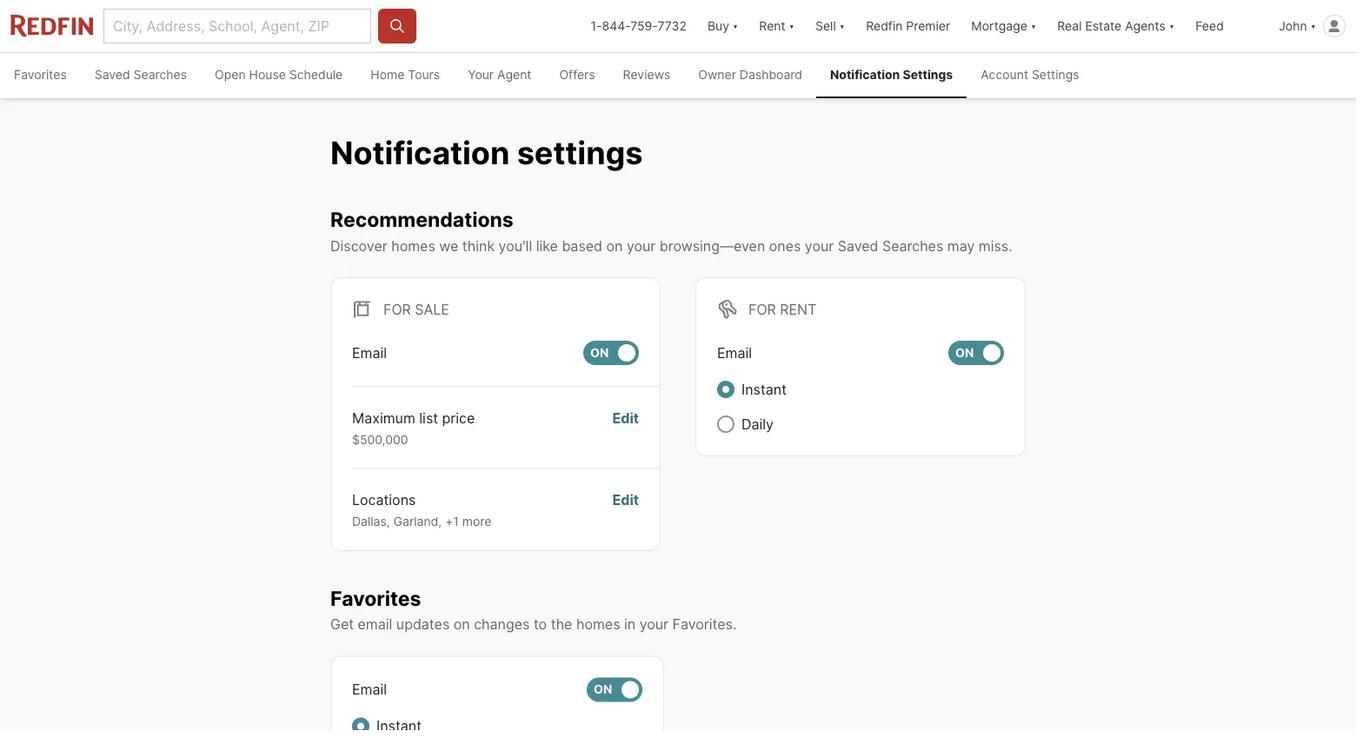 Task type: vqa. For each thing, say whether or not it's contained in the screenshot.
Favorites corresponding to Favorites Get email updates on changes to the homes in your Favorites.
yes



Task type: locate. For each thing, give the bounding box(es) containing it.
2 edit button from the top
[[613, 490, 639, 530]]

0 vertical spatial favorites
[[14, 67, 67, 82]]

your
[[627, 237, 656, 254], [805, 237, 834, 254], [640, 616, 669, 633]]

settings down real
[[1032, 67, 1080, 82]]

edit button
[[613, 408, 639, 447], [613, 490, 639, 530]]

Instant radio
[[352, 718, 370, 732]]

your inside favorites get email updates on changes to the homes in your favorites.
[[640, 616, 669, 633]]

1 settings from the left
[[903, 67, 953, 82]]

0 horizontal spatial on
[[454, 616, 470, 633]]

rent ▾ button
[[749, 0, 806, 52]]

house
[[249, 67, 286, 82]]

0 vertical spatial edit button
[[613, 408, 639, 447]]

maximum
[[352, 409, 416, 426]]

on for rent
[[956, 345, 974, 360]]

email
[[358, 616, 393, 633]]

2 for from the left
[[749, 301, 777, 318]]

1 horizontal spatial on
[[607, 237, 623, 254]]

john ▾
[[1280, 19, 1317, 33]]

ones
[[770, 237, 801, 254]]

edit for garland,
[[613, 492, 639, 509]]

0 vertical spatial searches
[[134, 67, 187, 82]]

1-844-759-7732 link
[[591, 19, 687, 33]]

0 horizontal spatial favorites
[[14, 67, 67, 82]]

home tours
[[371, 67, 440, 82]]

for left sale
[[384, 301, 411, 318]]

0 vertical spatial saved
[[95, 67, 130, 82]]

notification for notification settings
[[831, 67, 901, 82]]

on for sale
[[591, 345, 609, 360]]

instant
[[742, 381, 787, 398]]

favorites
[[14, 67, 67, 82], [331, 586, 421, 610]]

0 horizontal spatial notification
[[331, 134, 510, 171]]

john
[[1280, 19, 1308, 33]]

Instant radio
[[718, 381, 735, 398]]

sell ▾ button
[[816, 0, 846, 52]]

open house schedule
[[215, 67, 343, 82]]

dallas,
[[352, 514, 390, 529]]

2 settings from the left
[[1032, 67, 1080, 82]]

settings
[[903, 67, 953, 82], [1032, 67, 1080, 82]]

based
[[562, 237, 603, 254]]

submit search image
[[389, 17, 406, 35]]

1 horizontal spatial for
[[749, 301, 777, 318]]

1 edit from the top
[[613, 409, 639, 426]]

owner
[[699, 67, 737, 82]]

▾ right rent
[[789, 19, 795, 33]]

on
[[607, 237, 623, 254], [454, 616, 470, 633]]

changes
[[474, 616, 530, 633]]

email down for sale
[[352, 344, 387, 361]]

searches
[[134, 67, 187, 82], [883, 237, 944, 254]]

1 for from the left
[[384, 301, 411, 318]]

miss.
[[979, 237, 1013, 254]]

▾
[[733, 19, 739, 33], [789, 19, 795, 33], [840, 19, 846, 33], [1031, 19, 1037, 33], [1170, 19, 1175, 33], [1311, 19, 1317, 33]]

for
[[384, 301, 411, 318], [749, 301, 777, 318]]

email
[[352, 344, 387, 361], [718, 344, 753, 361], [352, 682, 387, 699]]

saved right favorites link
[[95, 67, 130, 82]]

1 vertical spatial edit button
[[613, 490, 639, 530]]

notification
[[831, 67, 901, 82], [331, 134, 510, 171]]

owner dashboard link
[[685, 53, 817, 98]]

your right ones
[[805, 237, 834, 254]]

email up instant radio
[[718, 344, 753, 361]]

0 horizontal spatial homes
[[392, 237, 436, 254]]

on right updates
[[454, 616, 470, 633]]

rent
[[781, 301, 817, 318]]

estate
[[1086, 19, 1122, 33]]

None checkbox
[[584, 341, 639, 365], [949, 341, 1005, 365], [584, 341, 639, 365], [949, 341, 1005, 365]]

on right based
[[607, 237, 623, 254]]

0 vertical spatial homes
[[392, 237, 436, 254]]

more
[[463, 514, 492, 529]]

1 vertical spatial notification
[[331, 134, 510, 171]]

sale
[[415, 301, 450, 318]]

email up instant option
[[352, 682, 387, 699]]

notification settings
[[831, 67, 953, 82]]

real estate agents ▾
[[1058, 19, 1175, 33]]

1 horizontal spatial searches
[[883, 237, 944, 254]]

1 vertical spatial saved
[[838, 237, 879, 254]]

saved
[[95, 67, 130, 82], [838, 237, 879, 254]]

notification down redfin
[[831, 67, 901, 82]]

edit
[[613, 409, 639, 426], [613, 492, 639, 509]]

for left rent
[[749, 301, 777, 318]]

homes inside favorites get email updates on changes to the homes in your favorites.
[[577, 616, 621, 633]]

we
[[440, 237, 459, 254]]

schedule
[[289, 67, 343, 82]]

maximum list price $500,000
[[352, 409, 475, 447]]

agent
[[498, 67, 532, 82]]

email for for rent
[[718, 344, 753, 361]]

0 vertical spatial notification
[[831, 67, 901, 82]]

0 horizontal spatial searches
[[134, 67, 187, 82]]

favorites inside favorites link
[[14, 67, 67, 82]]

0 horizontal spatial for
[[384, 301, 411, 318]]

0 vertical spatial on
[[607, 237, 623, 254]]

5 ▾ from the left
[[1170, 19, 1175, 33]]

real
[[1058, 19, 1083, 33]]

1 ▾ from the left
[[733, 19, 739, 33]]

homes inside recommendations discover homes we think you'll like based on your browsing—even ones your saved searches may miss.
[[392, 237, 436, 254]]

1 vertical spatial searches
[[883, 237, 944, 254]]

edit button for price
[[613, 408, 639, 447]]

reviews
[[623, 67, 671, 82]]

4 ▾ from the left
[[1031, 19, 1037, 33]]

discover
[[331, 237, 388, 254]]

▾ right john
[[1311, 19, 1317, 33]]

1 horizontal spatial notification
[[831, 67, 901, 82]]

on
[[591, 345, 609, 360], [956, 345, 974, 360], [594, 683, 613, 697]]

2 edit from the top
[[613, 492, 639, 509]]

homes down recommendations
[[392, 237, 436, 254]]

notification settings
[[331, 134, 643, 171]]

▾ right sell
[[840, 19, 846, 33]]

1 horizontal spatial homes
[[577, 616, 621, 633]]

searches left may
[[883, 237, 944, 254]]

2 ▾ from the left
[[789, 19, 795, 33]]

your agent link
[[454, 53, 546, 98]]

open house schedule link
[[201, 53, 357, 98]]

1 vertical spatial homes
[[577, 616, 621, 633]]

notification up recommendations
[[331, 134, 510, 171]]

0 vertical spatial edit
[[613, 409, 639, 426]]

1 edit button from the top
[[613, 408, 639, 447]]

for rent
[[749, 301, 817, 318]]

searches left open
[[134, 67, 187, 82]]

your right in
[[640, 616, 669, 633]]

▾ for john ▾
[[1311, 19, 1317, 33]]

saved inside recommendations discover homes we think you'll like based on your browsing—even ones your saved searches may miss.
[[838, 237, 879, 254]]

▾ for sell ▾
[[840, 19, 846, 33]]

▾ right mortgage
[[1031, 19, 1037, 33]]

saved right ones
[[838, 237, 879, 254]]

6 ▾ from the left
[[1311, 19, 1317, 33]]

None checkbox
[[587, 678, 643, 702]]

favorites for favorites get email updates on changes to the homes in your favorites.
[[331, 586, 421, 610]]

homes
[[392, 237, 436, 254], [577, 616, 621, 633]]

1 vertical spatial on
[[454, 616, 470, 633]]

like
[[536, 237, 558, 254]]

dashboard
[[740, 67, 803, 82]]

0 horizontal spatial settings
[[903, 67, 953, 82]]

favorites inside favorites get email updates on changes to the homes in your favorites.
[[331, 586, 421, 610]]

account settings
[[981, 67, 1080, 82]]

notification inside 'link'
[[831, 67, 901, 82]]

on inside recommendations discover homes we think you'll like based on your browsing—even ones your saved searches may miss.
[[607, 237, 623, 254]]

settings down "premier"
[[903, 67, 953, 82]]

1 horizontal spatial settings
[[1032, 67, 1080, 82]]

settings inside 'link'
[[903, 67, 953, 82]]

homes left in
[[577, 616, 621, 633]]

buy ▾ button
[[708, 0, 739, 52]]

1 vertical spatial favorites
[[331, 586, 421, 610]]

1 vertical spatial edit
[[613, 492, 639, 509]]

settings for account settings
[[1032, 67, 1080, 82]]

mortgage ▾ button
[[961, 0, 1048, 52]]

1 horizontal spatial saved
[[838, 237, 879, 254]]

▾ right buy in the top right of the page
[[733, 19, 739, 33]]

▾ right agents
[[1170, 19, 1175, 33]]

1 horizontal spatial favorites
[[331, 586, 421, 610]]

3 ▾ from the left
[[840, 19, 846, 33]]



Task type: describe. For each thing, give the bounding box(es) containing it.
1-844-759-7732
[[591, 19, 687, 33]]

you'll
[[499, 237, 533, 254]]

locations
[[352, 492, 416, 509]]

edit button for garland,
[[613, 490, 639, 530]]

0 horizontal spatial saved
[[95, 67, 130, 82]]

locations dallas, garland, +1 more
[[352, 492, 492, 529]]

feed
[[1196, 19, 1225, 33]]

mortgage
[[972, 19, 1028, 33]]

price
[[442, 409, 475, 426]]

sell ▾ button
[[806, 0, 856, 52]]

the
[[551, 616, 573, 633]]

▾ for mortgage ▾
[[1031, 19, 1037, 33]]

recommendations
[[331, 207, 514, 231]]

saved searches link
[[81, 53, 201, 98]]

redfin premier button
[[856, 0, 961, 52]]

account
[[981, 67, 1029, 82]]

email for for sale
[[352, 344, 387, 361]]

offers link
[[546, 53, 609, 98]]

open
[[215, 67, 246, 82]]

think
[[463, 237, 495, 254]]

favorites.
[[673, 616, 737, 633]]

your right based
[[627, 237, 656, 254]]

mortgage ▾
[[972, 19, 1037, 33]]

redfin premier
[[867, 19, 951, 33]]

buy
[[708, 19, 730, 33]]

may
[[948, 237, 975, 254]]

7732
[[658, 19, 687, 33]]

▾ for buy ▾
[[733, 19, 739, 33]]

real estate agents ▾ link
[[1058, 0, 1175, 52]]

for sale
[[384, 301, 450, 318]]

sell ▾
[[816, 19, 846, 33]]

premier
[[907, 19, 951, 33]]

garland,
[[394, 514, 442, 529]]

City, Address, School, Agent, ZIP search field
[[104, 9, 371, 43]]

buy ▾ button
[[698, 0, 749, 52]]

searches inside recommendations discover homes we think you'll like based on your browsing—even ones your saved searches may miss.
[[883, 237, 944, 254]]

updates
[[397, 616, 450, 633]]

for for for rent
[[749, 301, 777, 318]]

notification settings link
[[817, 53, 967, 98]]

rent
[[760, 19, 786, 33]]

mortgage ▾ button
[[972, 0, 1037, 52]]

sell
[[816, 19, 837, 33]]

$500,000
[[352, 432, 408, 447]]

759-
[[631, 19, 658, 33]]

settings for notification settings
[[903, 67, 953, 82]]

list
[[420, 409, 438, 426]]

buy ▾
[[708, 19, 739, 33]]

favorites for favorites
[[14, 67, 67, 82]]

saved searches
[[95, 67, 187, 82]]

redfin
[[867, 19, 903, 33]]

your agent
[[468, 67, 532, 82]]

▾ for rent ▾
[[789, 19, 795, 33]]

notification for notification settings
[[331, 134, 510, 171]]

recommendations discover homes we think you'll like based on your browsing—even ones your saved searches may miss.
[[331, 207, 1013, 254]]

reviews link
[[609, 53, 685, 98]]

Daily radio
[[718, 416, 735, 433]]

your
[[468, 67, 494, 82]]

+1
[[445, 514, 459, 529]]

favorites link
[[0, 53, 81, 98]]

favorites get email updates on changes to the homes in your favorites.
[[331, 586, 737, 633]]

on inside favorites get email updates on changes to the homes in your favorites.
[[454, 616, 470, 633]]

settings
[[517, 134, 643, 171]]

real estate agents ▾ button
[[1048, 0, 1186, 52]]

rent ▾ button
[[760, 0, 795, 52]]

to
[[534, 616, 547, 633]]

home tours link
[[357, 53, 454, 98]]

rent ▾
[[760, 19, 795, 33]]

edit for price
[[613, 409, 639, 426]]

for for for sale
[[384, 301, 411, 318]]

in
[[625, 616, 636, 633]]

agents
[[1126, 19, 1166, 33]]

1-
[[591, 19, 602, 33]]

844-
[[602, 19, 631, 33]]

offers
[[560, 67, 595, 82]]

daily
[[742, 416, 774, 433]]

owner dashboard
[[699, 67, 803, 82]]

tours
[[408, 67, 440, 82]]

account settings link
[[967, 53, 1094, 98]]

feed button
[[1186, 0, 1269, 52]]

get
[[331, 616, 354, 633]]

home
[[371, 67, 405, 82]]



